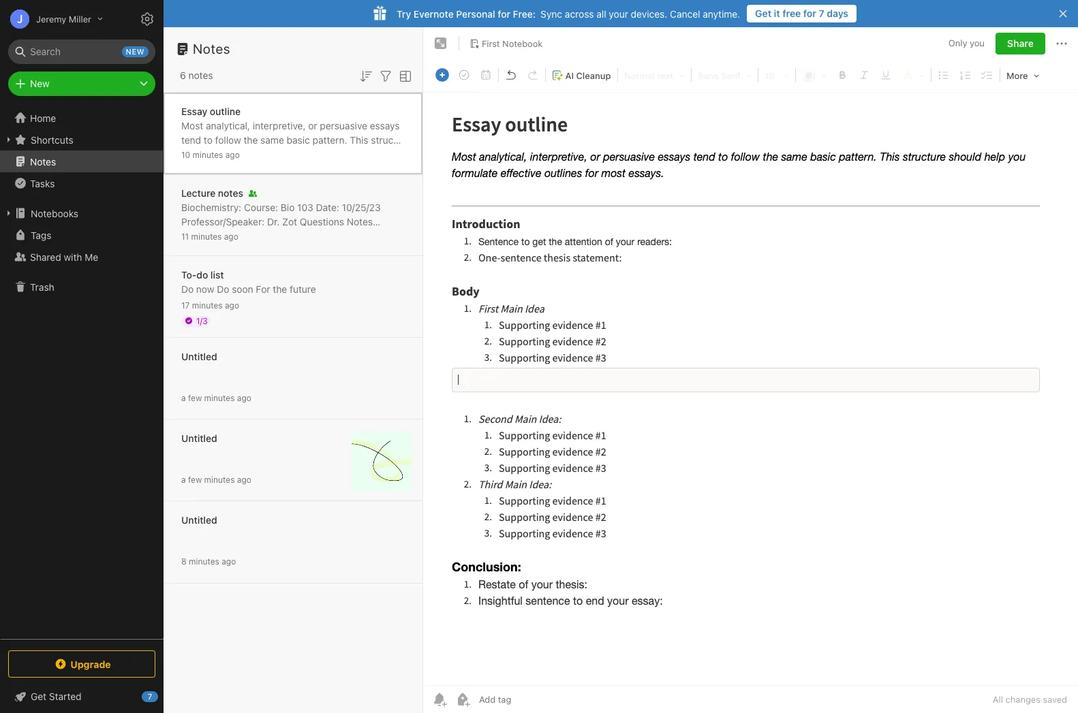 Task type: locate. For each thing, give the bounding box(es) containing it.
for for 7
[[803, 7, 816, 19]]

2 vertical spatial notes
[[347, 216, 373, 227]]

get
[[755, 7, 771, 19], [31, 691, 46, 703]]

outlines
[[359, 148, 394, 160]]

summary
[[181, 230, 223, 242]]

0 vertical spatial untitled
[[181, 351, 217, 362]]

lecture notes
[[181, 187, 243, 199]]

heading level image
[[620, 66, 689, 84]]

0 horizontal spatial for
[[181, 163, 193, 174]]

tree
[[0, 107, 164, 638]]

get inside help and learning task checklist "field"
[[31, 691, 46, 703]]

6
[[180, 70, 186, 81]]

7 left days
[[819, 7, 824, 19]]

More actions field
[[1053, 33, 1070, 55]]

7 left click to collapse icon on the left of the page
[[148, 692, 152, 701]]

you inside most analytical, interpretive, or persuasive essays tend to follow the same basic pattern. this struc ture should help you formulate effective outlines for most ...
[[255, 148, 271, 160]]

the right for
[[273, 283, 287, 295]]

you right only
[[970, 38, 985, 49]]

try evernote personal for free: sync across all your devices. cancel anytime.
[[397, 8, 740, 19]]

2 a from the top
[[181, 475, 186, 485]]

0 vertical spatial notes
[[188, 70, 213, 81]]

1 horizontal spatial notes
[[193, 41, 230, 57]]

you down same
[[255, 148, 271, 160]]

8
[[181, 556, 186, 567]]

first notebook
[[482, 38, 543, 49]]

expand note image
[[433, 35, 449, 52]]

7 inside help and learning task checklist "field"
[[148, 692, 152, 701]]

minutes
[[193, 150, 223, 160], [191, 231, 222, 242], [192, 300, 223, 310], [204, 393, 235, 403], [204, 475, 235, 485], [189, 556, 219, 567]]

to
[[204, 134, 213, 145]]

0 vertical spatial notes
[[193, 41, 230, 57]]

17
[[181, 300, 190, 310]]

a
[[181, 393, 186, 403], [181, 475, 186, 485]]

jeremy
[[36, 13, 66, 24]]

for
[[803, 7, 816, 19], [498, 8, 510, 19], [181, 163, 193, 174]]

add tag image
[[455, 692, 471, 708]]

with
[[64, 251, 82, 263]]

ai cleanup
[[565, 70, 611, 81]]

0 horizontal spatial do
[[181, 283, 194, 295]]

0 vertical spatial you
[[970, 38, 985, 49]]

shortcuts button
[[0, 129, 163, 151]]

notes up tasks
[[30, 156, 56, 167]]

2 horizontal spatial notes
[[347, 216, 373, 227]]

Note Editor text field
[[423, 93, 1078, 686]]

0 horizontal spatial get
[[31, 691, 46, 703]]

most
[[196, 163, 218, 174]]

new search field
[[18, 40, 149, 64]]

settings image
[[139, 11, 155, 27]]

0 vertical spatial the
[[244, 134, 258, 145]]

0 vertical spatial few
[[188, 393, 202, 403]]

1 vertical spatial notes
[[30, 156, 56, 167]]

it
[[774, 7, 780, 19]]

1 vertical spatial few
[[188, 475, 202, 485]]

1 vertical spatial 7
[[148, 692, 152, 701]]

get inside button
[[755, 7, 771, 19]]

do down list
[[217, 283, 229, 295]]

Sort options field
[[358, 67, 374, 84]]

get it free for 7 days button
[[747, 5, 857, 22]]

minutes for 10
[[193, 150, 223, 160]]

for right free
[[803, 7, 816, 19]]

notes inside notes link
[[30, 156, 56, 167]]

your
[[609, 8, 628, 19]]

1 horizontal spatial the
[[273, 283, 287, 295]]

upgrade
[[70, 659, 111, 670]]

shared with me
[[30, 251, 98, 263]]

1 vertical spatial notes
[[218, 187, 243, 199]]

note list element
[[164, 27, 423, 713]]

1 horizontal spatial do
[[217, 283, 229, 295]]

notes for 6 notes
[[188, 70, 213, 81]]

minutes for 17
[[192, 300, 223, 310]]

the up help
[[244, 134, 258, 145]]

1 horizontal spatial notes
[[218, 187, 243, 199]]

1 horizontal spatial for
[[498, 8, 510, 19]]

1 horizontal spatial you
[[970, 38, 985, 49]]

highlight image
[[897, 66, 929, 84]]

0 horizontal spatial the
[[244, 134, 258, 145]]

1 vertical spatial the
[[273, 283, 287, 295]]

the
[[244, 134, 258, 145], [273, 283, 287, 295]]

1 vertical spatial a
[[181, 475, 186, 485]]

10 minutes ago
[[181, 150, 240, 160]]

few
[[188, 393, 202, 403], [188, 475, 202, 485]]

0 horizontal spatial notes
[[188, 70, 213, 81]]

1 horizontal spatial 7
[[819, 7, 824, 19]]

10
[[181, 150, 190, 160]]

ago for 8 minutes ago
[[222, 556, 236, 567]]

notes down 10/25/23
[[347, 216, 373, 227]]

list
[[210, 269, 224, 280]]

1/3
[[196, 316, 208, 326]]

1 a from the top
[[181, 393, 186, 403]]

1 vertical spatial get
[[31, 691, 46, 703]]

ago for 10 minutes ago
[[225, 150, 240, 160]]

1 vertical spatial a few minutes ago
[[181, 475, 251, 485]]

notes
[[188, 70, 213, 81], [218, 187, 243, 199]]

undo image
[[502, 65, 521, 84]]

more actions image
[[1053, 35, 1070, 52]]

2 vertical spatial untitled
[[181, 514, 217, 526]]

0 vertical spatial a
[[181, 393, 186, 403]]

get left it
[[755, 7, 771, 19]]

only
[[948, 38, 967, 49]]

notes
[[193, 41, 230, 57], [30, 156, 56, 167], [347, 216, 373, 227]]

to-
[[181, 269, 196, 280]]

notes right 6
[[188, 70, 213, 81]]

0 horizontal spatial you
[[255, 148, 271, 160]]

get started
[[31, 691, 82, 703]]

Font color field
[[797, 65, 831, 84]]

this
[[350, 134, 368, 145]]

untitled
[[181, 351, 217, 362], [181, 432, 217, 444], [181, 514, 217, 526]]

sync
[[541, 8, 562, 19]]

for inside most analytical, interpretive, or persuasive essays tend to follow the same basic pattern. this struc ture should help you formulate effective outlines for most ...
[[181, 163, 193, 174]]

evernote
[[414, 8, 454, 19]]

trash
[[30, 281, 54, 293]]

free:
[[513, 8, 536, 19]]

ai cleanup button
[[547, 65, 616, 85]]

or
[[308, 120, 317, 131]]

days
[[827, 7, 848, 19]]

1 vertical spatial you
[[255, 148, 271, 160]]

7
[[819, 7, 824, 19], [148, 692, 152, 701]]

now
[[196, 283, 214, 295]]

font color image
[[798, 66, 831, 84]]

notes up biochemistry:
[[218, 187, 243, 199]]

course: bio
[[244, 201, 295, 213]]

notes up 6 notes
[[193, 41, 230, 57]]

date:
[[316, 201, 339, 213]]

get left started
[[31, 691, 46, 703]]

jeremy miller
[[36, 13, 91, 24]]

Search text field
[[18, 40, 146, 64]]

0 vertical spatial 7
[[819, 7, 824, 19]]

0 horizontal spatial notes
[[30, 156, 56, 167]]

untitled for minutes
[[181, 514, 217, 526]]

0 vertical spatial a few minutes ago
[[181, 393, 251, 403]]

17 minutes ago
[[181, 300, 239, 310]]

for
[[256, 283, 270, 295]]

do down to-
[[181, 283, 194, 295]]

thumbnail image
[[352, 431, 412, 491]]

formulate
[[273, 148, 315, 160]]

3 untitled from the top
[[181, 514, 217, 526]]

0 vertical spatial get
[[755, 7, 771, 19]]

1 horizontal spatial get
[[755, 7, 771, 19]]

font family image
[[694, 66, 756, 84]]

Add tag field
[[478, 694, 580, 706]]

1 vertical spatial untitled
[[181, 432, 217, 444]]

for left free:
[[498, 8, 510, 19]]

shortcuts
[[31, 134, 73, 145]]

2 horizontal spatial for
[[803, 7, 816, 19]]

trash link
[[0, 276, 163, 298]]

saved
[[1043, 694, 1067, 705]]

tags
[[31, 229, 51, 241]]

across
[[565, 8, 594, 19]]

expand notebooks image
[[3, 208, 14, 219]]

outline
[[210, 105, 241, 117]]

ago
[[225, 150, 240, 160], [224, 231, 238, 242], [225, 300, 239, 310], [237, 393, 251, 403], [237, 475, 251, 485], [222, 556, 236, 567]]

the inside to-do list do now do soon for the future
[[273, 283, 287, 295]]

for down 10
[[181, 163, 193, 174]]

more
[[1006, 70, 1028, 81]]

Font size field
[[760, 65, 794, 84]]

for for free:
[[498, 8, 510, 19]]

essay
[[181, 105, 207, 117]]

get for get started
[[31, 691, 46, 703]]

tasks button
[[0, 172, 163, 194]]

for inside button
[[803, 7, 816, 19]]

get for get it free for 7 days
[[755, 7, 771, 19]]

0 horizontal spatial 7
[[148, 692, 152, 701]]

2 few from the top
[[188, 475, 202, 485]]

6 notes
[[180, 70, 213, 81]]

1 untitled from the top
[[181, 351, 217, 362]]

7 inside button
[[819, 7, 824, 19]]



Task type: vqa. For each thing, say whether or not it's contained in the screenshot.
tab list
no



Task type: describe. For each thing, give the bounding box(es) containing it.
Heading level field
[[619, 65, 690, 84]]

...
[[221, 163, 229, 174]]

ago for 17 minutes ago
[[225, 300, 239, 310]]

11 minutes ago
[[181, 231, 238, 242]]

do
[[196, 269, 208, 280]]

zot
[[282, 216, 297, 227]]

Font family field
[[693, 65, 756, 84]]

2 do from the left
[[217, 283, 229, 295]]

personal
[[456, 8, 495, 19]]

you inside the note window element
[[970, 38, 985, 49]]

analytical,
[[206, 120, 250, 131]]

changes
[[1005, 694, 1040, 705]]

all
[[993, 694, 1003, 705]]

103
[[297, 201, 313, 213]]

1 do from the left
[[181, 283, 194, 295]]

all
[[596, 8, 606, 19]]

notes inside biochemistry: course: bio 103 date: 10/25/23 professor/speaker: dr. zot questions notes summary
[[347, 216, 373, 227]]

new button
[[8, 72, 155, 96]]

anytime.
[[703, 8, 740, 19]]

add a reminder image
[[431, 692, 448, 708]]

notes for lecture notes
[[218, 187, 243, 199]]

home
[[30, 112, 56, 124]]

most analytical, interpretive, or persuasive essays tend to follow the same basic pattern. this struc ture should help you formulate effective outlines for most ...
[[181, 120, 400, 174]]

notebooks link
[[0, 202, 163, 224]]

dr.
[[267, 216, 280, 227]]

2 a few minutes ago from the top
[[181, 475, 251, 485]]

ai
[[565, 70, 574, 81]]

1 few from the top
[[188, 393, 202, 403]]

basic
[[287, 134, 310, 145]]

soon
[[232, 283, 253, 295]]

biochemistry: course: bio 103 date: 10/25/23 professor/speaker: dr. zot questions notes summary
[[181, 201, 381, 242]]

minutes for 11
[[191, 231, 222, 242]]

professor/speaker:
[[181, 216, 265, 227]]

ago for 11 minutes ago
[[224, 231, 238, 242]]

8 minutes ago
[[181, 556, 236, 567]]

Highlight field
[[897, 65, 929, 84]]

share button
[[996, 33, 1045, 55]]

10/25/23
[[342, 201, 381, 213]]

get it free for 7 days
[[755, 7, 848, 19]]

More field
[[1002, 65, 1044, 85]]

click to collapse image
[[158, 688, 169, 705]]

untitled for few
[[181, 351, 217, 362]]

all changes saved
[[993, 694, 1067, 705]]

tags button
[[0, 224, 163, 246]]

1 a few minutes ago from the top
[[181, 393, 251, 403]]

home link
[[0, 107, 164, 129]]

notebooks
[[31, 207, 78, 219]]

questions
[[300, 216, 344, 227]]

Insert field
[[432, 65, 452, 84]]

same
[[260, 134, 284, 145]]

free
[[782, 7, 801, 19]]

tend
[[181, 134, 201, 145]]

shared with me link
[[0, 246, 163, 268]]

effective
[[318, 148, 356, 160]]

the inside most analytical, interpretive, or persuasive essays tend to follow the same basic pattern. this struc ture should help you formulate effective outlines for most ...
[[244, 134, 258, 145]]

Account field
[[0, 5, 103, 33]]

essay outline
[[181, 105, 241, 117]]

started
[[49, 691, 82, 703]]

new
[[126, 47, 144, 56]]

shared
[[30, 251, 61, 263]]

most
[[181, 120, 203, 131]]

new
[[30, 78, 50, 89]]

11
[[181, 231, 189, 242]]

font size image
[[760, 66, 793, 84]]

try
[[397, 8, 411, 19]]

notes link
[[0, 151, 163, 172]]

add filters image
[[378, 68, 394, 84]]

Help and Learning task checklist field
[[0, 686, 164, 708]]

persuasive
[[320, 120, 367, 131]]

essays
[[370, 120, 400, 131]]

upgrade button
[[8, 651, 155, 678]]

first notebook button
[[465, 34, 547, 53]]

ture
[[181, 134, 398, 160]]

future
[[290, 283, 316, 295]]

cancel
[[670, 8, 700, 19]]

Add filters field
[[378, 67, 394, 84]]

pattern.
[[312, 134, 347, 145]]

follow
[[215, 134, 241, 145]]

miller
[[69, 13, 91, 24]]

cleanup
[[576, 70, 611, 81]]

devices.
[[631, 8, 667, 19]]

me
[[85, 251, 98, 263]]

interpretive,
[[253, 120, 306, 131]]

only you
[[948, 38, 985, 49]]

note window element
[[423, 27, 1078, 713]]

first
[[482, 38, 500, 49]]

help
[[233, 148, 252, 160]]

should
[[201, 148, 231, 160]]

to-do list do now do soon for the future
[[181, 269, 316, 295]]

tree containing home
[[0, 107, 164, 638]]

minutes for 8
[[189, 556, 219, 567]]

tasks
[[30, 178, 55, 189]]

2 untitled from the top
[[181, 432, 217, 444]]

biochemistry:
[[181, 201, 241, 213]]

struc
[[371, 134, 398, 145]]

View options field
[[394, 67, 414, 84]]



